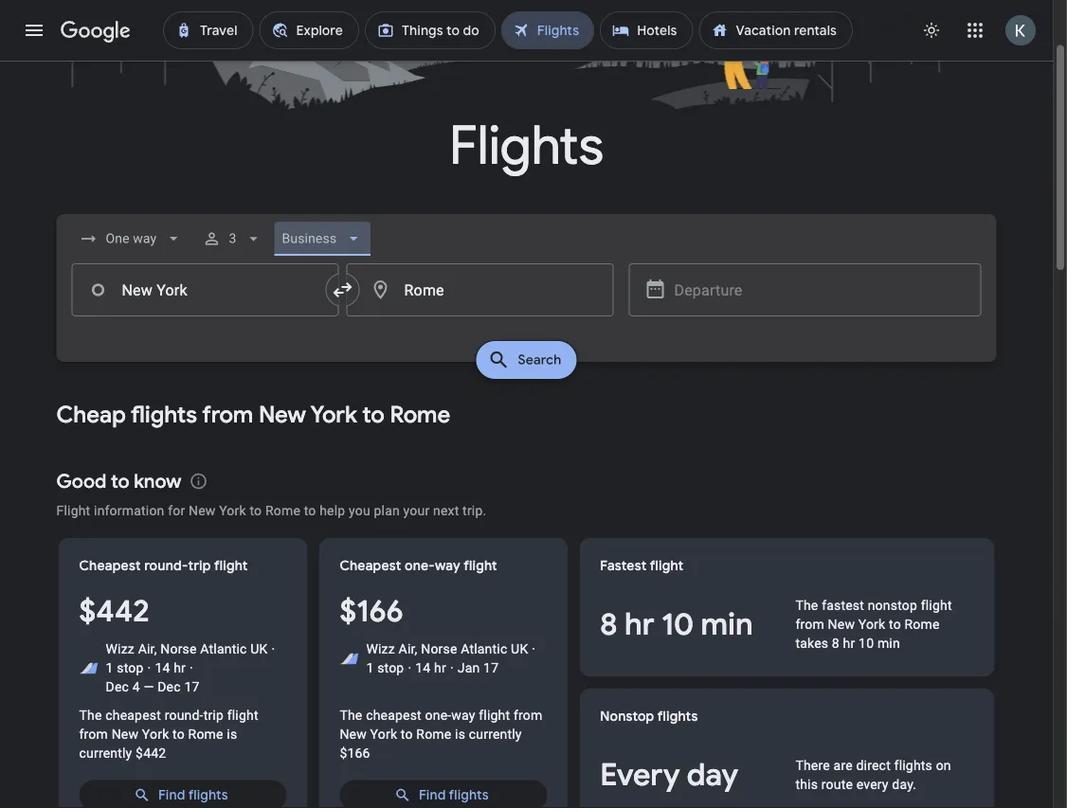 Task type: vqa. For each thing, say whether or not it's contained in the screenshot.
kg in 197 kg CO 2
no



Task type: locate. For each thing, give the bounding box(es) containing it.
cheapest one-way flight
[[340, 558, 498, 575]]

dec
[[106, 680, 129, 695], [158, 680, 181, 695]]

find flights down the cheapest round-trip flight from new york to rome is currently $442 on the left of the page
[[158, 787, 228, 804]]

1 14 from the left
[[155, 661, 170, 676]]

1 vertical spatial currently
[[79, 746, 132, 762]]

find flights down the cheapest one-way flight from new york to rome is currently $166
[[419, 787, 489, 804]]

1 horizontal spatial atlantic
[[461, 642, 508, 657]]

to
[[363, 400, 385, 429], [111, 470, 129, 494], [250, 503, 262, 519], [304, 503, 316, 519], [889, 617, 901, 632], [173, 727, 185, 743], [401, 727, 413, 743]]

1 vertical spatial $166
[[340, 746, 370, 762]]

2 find flights from the left
[[419, 787, 489, 804]]

0 horizontal spatial 14
[[155, 661, 170, 676]]

1 horizontal spatial is
[[455, 727, 466, 743]]

Flight search field
[[41, 214, 1012, 385]]

1 horizontal spatial air,
[[399, 642, 418, 657]]

8 down fastest
[[600, 605, 618, 644]]

search
[[518, 352, 562, 369]]

2 wizz from the left
[[366, 642, 395, 657]]

min
[[701, 605, 753, 644], [878, 635, 901, 651]]

find down the cheapest round-trip flight from new york to rome is currently $442 on the left of the page
[[158, 787, 185, 804]]

$442 inside the cheapest round-trip flight from new york to rome is currently $442
[[136, 746, 166, 762]]

hr inside 14 hr dec 4 — dec 17
[[174, 661, 186, 676]]

dec left 4
[[106, 680, 129, 695]]

 image
[[408, 659, 412, 678], [450, 659, 454, 678]]

wizz down cheapest one-way flight
[[366, 642, 395, 657]]

cheapest
[[105, 708, 161, 724], [366, 708, 422, 724]]

1 atlantic from the left
[[200, 642, 247, 657]]

help
[[320, 503, 345, 519]]

hr for 8 hr 10 min
[[625, 605, 655, 644]]

2 stop from the left
[[377, 661, 404, 676]]

atlantic for $442
[[200, 642, 247, 657]]

2 1 from the left
[[366, 661, 374, 676]]

1 horizontal spatial uk
[[511, 642, 528, 657]]

round- inside the cheapest round-trip flight from new york to rome is currently $442
[[165, 708, 203, 724]]

2 is from the left
[[455, 727, 466, 743]]

17 inside 14 hr dec 4 — dec 17
[[184, 680, 200, 695]]

0 horizontal spatial atlantic
[[200, 642, 247, 657]]

none text field inside flight search field
[[72, 263, 339, 316]]

hr left jan
[[434, 661, 446, 676]]

2 find flights button from the left
[[340, 773, 547, 809]]

trip.
[[463, 503, 487, 519]]

2 norse from the left
[[421, 642, 457, 657]]

1 find from the left
[[158, 787, 185, 804]]

stop up 4
[[117, 661, 144, 676]]

0 horizontal spatial wizz air, norse atlantic uk
[[106, 642, 268, 657]]

know
[[134, 470, 181, 494]]

cheapest inside the cheapest round-trip flight from new york to rome is currently $442
[[105, 708, 161, 724]]

1 horizontal spatial 1
[[366, 661, 374, 676]]

0 vertical spatial round-
[[144, 558, 188, 575]]

1 vertical spatial 17
[[184, 680, 200, 695]]

10 down fastest
[[859, 635, 874, 651]]

currently
[[469, 727, 522, 743], [79, 746, 132, 762]]

0 vertical spatial currently
[[469, 727, 522, 743]]

cheapest down information
[[79, 558, 141, 575]]

cheapest for $442
[[105, 708, 161, 724]]

currently for $166
[[469, 727, 522, 743]]

norse up 14 hr dec 4 — dec 17
[[161, 642, 197, 657]]

cheapest inside the cheapest one-way flight from new york to rome is currently $166
[[366, 708, 422, 724]]

1 horizontal spatial cheapest
[[366, 708, 422, 724]]

the
[[796, 598, 819, 613], [79, 708, 102, 724], [340, 708, 363, 724]]

hr right takes in the bottom right of the page
[[843, 635, 856, 651]]

main menu image
[[23, 19, 46, 42]]

norse up 14 hr
[[421, 642, 457, 657]]

$442
[[79, 592, 149, 631], [136, 746, 166, 762]]

1 horizontal spatial cheapest
[[340, 558, 402, 575]]

1 dec from the left
[[106, 680, 129, 695]]

flight information for new york to rome to help you plan your next trip.
[[56, 503, 487, 519]]

to inside the fastest nonstop flight from new york to rome takes 8 hr 10 min
[[889, 617, 901, 632]]

 image left jan
[[450, 659, 454, 678]]

are
[[834, 758, 853, 773]]

0 horizontal spatial uk
[[250, 642, 268, 657]]

round- down for
[[144, 558, 188, 575]]

None text field
[[347, 263, 614, 316]]

the inside the cheapest one-way flight from new york to rome is currently $166
[[340, 708, 363, 724]]

the for $166
[[340, 708, 363, 724]]

2 wizz air, norse atlantic uk from the left
[[366, 642, 528, 657]]

york
[[311, 400, 357, 429], [219, 503, 246, 519], [859, 617, 886, 632], [142, 727, 169, 743], [370, 727, 397, 743]]

currently for $442
[[79, 746, 132, 762]]

find flights for $442
[[158, 787, 228, 804]]

find flights
[[158, 787, 228, 804], [419, 787, 489, 804]]

flights inside there are direct flights on this route every day.
[[895, 758, 933, 773]]

is
[[227, 727, 237, 743], [455, 727, 466, 743]]

flights up 'day.'
[[895, 758, 933, 773]]

is inside the cheapest round-trip flight from new york to rome is currently $442
[[227, 727, 237, 743]]

1 wizz from the left
[[106, 642, 135, 657]]

$166 inside the cheapest one-way flight from new york to rome is currently $166
[[340, 746, 370, 762]]

currently down 14 hr dec 4 — dec 17
[[79, 746, 132, 762]]

1 vertical spatial round-
[[165, 708, 203, 724]]

17 right —
[[184, 680, 200, 695]]

0 horizontal spatial currently
[[79, 746, 132, 762]]

0 horizontal spatial 8
[[600, 605, 618, 644]]

 image
[[272, 640, 275, 659], [532, 640, 536, 659], [147, 659, 151, 678]]

1 horizontal spatial find flights
[[419, 787, 489, 804]]

day
[[687, 756, 739, 795]]

1 uk from the left
[[250, 642, 268, 657]]

way down jan
[[452, 708, 476, 724]]

2 atlantic from the left
[[461, 642, 508, 657]]

york inside the cheapest one-way flight from new york to rome is currently $166
[[370, 727, 397, 743]]

uk
[[250, 642, 268, 657], [511, 642, 528, 657]]

jan
[[458, 661, 480, 676]]

cheapest for $166
[[366, 708, 422, 724]]

 image for $166
[[532, 640, 536, 659]]

1 air, from the left
[[138, 642, 157, 657]]

find for $442
[[158, 787, 185, 804]]

hr up the cheapest round-trip flight from new york to rome is currently $442 on the left of the page
[[174, 661, 186, 676]]

10 down fastest flight
[[662, 605, 694, 644]]

currently inside the cheapest round-trip flight from new york to rome is currently $442
[[79, 746, 132, 762]]

1 cheapest from the left
[[79, 558, 141, 575]]

1 up the cheapest round-trip flight from new york to rome is currently $442 on the left of the page
[[106, 661, 113, 676]]

hr
[[625, 605, 655, 644], [843, 635, 856, 651], [174, 661, 186, 676], [434, 661, 446, 676]]

1 horizontal spatial find
[[419, 787, 446, 804]]

change appearance image
[[909, 8, 955, 53]]

0 horizontal spatial 1 stop
[[106, 661, 144, 676]]

new inside the cheapest round-trip flight from new york to rome is currently $442
[[112, 727, 139, 743]]

stop for $166
[[377, 661, 404, 676]]

one- down "your"
[[405, 558, 435, 575]]

0 horizontal spatial air,
[[138, 642, 157, 657]]

rome inside the fastest nonstop flight from new york to rome takes 8 hr 10 min
[[905, 617, 940, 632]]

$442 down cheapest round-trip flight
[[79, 592, 149, 631]]

air, up 14 hr dec 4 — dec 17
[[138, 642, 157, 657]]

1 horizontal spatial wizz
[[366, 642, 395, 657]]

rome inside the cheapest round-trip flight from new york to rome is currently $442
[[188, 727, 223, 743]]

2 cheapest from the left
[[366, 708, 422, 724]]

nonstop
[[600, 708, 655, 726]]

0 horizontal spatial min
[[701, 605, 753, 644]]

min inside the fastest nonstop flight from new york to rome takes 8 hr 10 min
[[878, 635, 901, 651]]

cheapest for $442
[[79, 558, 141, 575]]

trip
[[188, 558, 211, 575], [203, 708, 224, 724]]

1 1 from the left
[[106, 661, 113, 676]]

14
[[155, 661, 170, 676], [416, 661, 431, 676]]

1 stop from the left
[[117, 661, 144, 676]]

stop left 14 hr
[[377, 661, 404, 676]]

wizz
[[106, 642, 135, 657], [366, 642, 395, 657]]

1 horizontal spatial norse
[[421, 642, 457, 657]]

1 horizontal spatial currently
[[469, 727, 522, 743]]

1 stop
[[106, 661, 144, 676], [366, 661, 404, 676]]

$442 down —
[[136, 746, 166, 762]]

1 find flights button from the left
[[79, 773, 287, 809]]

1 horizontal spatial stop
[[377, 661, 404, 676]]

0 vertical spatial trip
[[188, 558, 211, 575]]

find flights button down the cheapest round-trip flight from new york to rome is currently $442 on the left of the page
[[79, 773, 287, 809]]

flight inside the cheapest round-trip flight from new york to rome is currently $442
[[227, 708, 258, 724]]

1 horizontal spatial dec
[[158, 680, 181, 695]]

currently inside the cheapest one-way flight from new york to rome is currently $166
[[469, 727, 522, 743]]

2 horizontal spatial the
[[796, 598, 819, 613]]

1 vertical spatial one-
[[425, 708, 452, 724]]

10
[[662, 605, 694, 644], [859, 635, 874, 651]]

information
[[94, 503, 164, 519]]

wizz air, norse atlantic uk up 14 hr
[[366, 642, 528, 657]]

14 hr
[[416, 661, 446, 676]]

air, up 14 hr
[[399, 642, 418, 657]]

is for $442
[[227, 727, 237, 743]]

find down the cheapest one-way flight from new york to rome is currently $166
[[419, 787, 446, 804]]

0 vertical spatial $442
[[79, 592, 149, 631]]

new
[[259, 400, 306, 429], [189, 503, 216, 519], [828, 617, 855, 632], [112, 727, 139, 743], [340, 727, 367, 743]]

2 cheapest from the left
[[340, 558, 402, 575]]

0 horizontal spatial  image
[[408, 659, 412, 678]]

from inside the cheapest round-trip flight from new york to rome is currently $442
[[79, 727, 108, 743]]

1 horizontal spatial min
[[878, 635, 901, 651]]

0 vertical spatial one-
[[405, 558, 435, 575]]

is inside the cheapest one-way flight from new york to rome is currently $166
[[455, 727, 466, 743]]

1 stop up 4
[[106, 661, 144, 676]]

cheapest down you
[[340, 558, 402, 575]]

find flights button for $442
[[79, 773, 287, 809]]

cheapest round-trip flight
[[79, 558, 248, 575]]

fastest
[[822, 598, 865, 613]]

flight
[[56, 503, 90, 519]]

0 horizontal spatial dec
[[106, 680, 129, 695]]

you
[[349, 503, 371, 519]]

None text field
[[72, 263, 339, 316]]

every
[[600, 756, 680, 795]]

1 cheapest from the left
[[105, 708, 161, 724]]

fastest flight
[[600, 558, 684, 575]]

8 right takes in the bottom right of the page
[[832, 635, 840, 651]]

1 left 14 hr
[[366, 661, 374, 676]]

plan
[[374, 503, 400, 519]]

dec right —
[[158, 680, 181, 695]]

1 horizontal spatial 10
[[859, 635, 874, 651]]

1 stop for $442
[[106, 661, 144, 676]]

takes
[[796, 635, 829, 651]]

wizz up 4
[[106, 642, 135, 657]]

wizz air, norse atlantic uk up 14 hr dec 4 — dec 17
[[106, 642, 268, 657]]

0 horizontal spatial is
[[227, 727, 237, 743]]

 image left 14 hr
[[408, 659, 412, 678]]

1 stop left 14 hr
[[366, 661, 404, 676]]

flights down the cheapest one-way flight from new york to rome is currently $166
[[449, 787, 489, 804]]

0 horizontal spatial find flights
[[158, 787, 228, 804]]

None field
[[72, 222, 191, 256], [274, 222, 371, 256], [72, 222, 191, 256], [274, 222, 371, 256]]

1 1 stop from the left
[[106, 661, 144, 676]]

hr down fastest flight
[[625, 605, 655, 644]]

wizz air, norse atlantic uk
[[106, 642, 268, 657], [366, 642, 528, 657]]

new inside the cheapest one-way flight from new york to rome is currently $166
[[340, 727, 367, 743]]

1 horizontal spatial 8
[[832, 635, 840, 651]]

way down next
[[435, 558, 461, 575]]

cheapest down 4
[[105, 708, 161, 724]]

find flights button
[[79, 773, 287, 809], [340, 773, 547, 809]]

round-
[[144, 558, 188, 575], [165, 708, 203, 724]]

1 horizontal spatial the
[[340, 708, 363, 724]]

1 norse from the left
[[161, 642, 197, 657]]

1 for $166
[[366, 661, 374, 676]]

find
[[158, 787, 185, 804], [419, 787, 446, 804]]

1 horizontal spatial 14
[[416, 661, 431, 676]]

0 horizontal spatial the
[[79, 708, 102, 724]]

1 horizontal spatial 1 stop
[[366, 661, 404, 676]]

way
[[435, 558, 461, 575], [452, 708, 476, 724]]

1 vertical spatial $442
[[136, 746, 166, 762]]

atlantic
[[200, 642, 247, 657], [461, 642, 508, 657]]

2 dec from the left
[[158, 680, 181, 695]]

1 horizontal spatial  image
[[272, 640, 275, 659]]

17
[[484, 661, 499, 676], [184, 680, 200, 695]]

2 $166 from the top
[[340, 746, 370, 762]]

0 horizontal spatial cheapest
[[79, 558, 141, 575]]

one-
[[405, 558, 435, 575], [425, 708, 452, 724]]

cheapest
[[79, 558, 141, 575], [340, 558, 402, 575]]

min left takes in the bottom right of the page
[[701, 605, 753, 644]]

2  image from the left
[[450, 659, 454, 678]]

1
[[106, 661, 113, 676], [366, 661, 374, 676]]

0 horizontal spatial 17
[[184, 680, 200, 695]]

14 inside 14 hr dec 4 — dec 17
[[155, 661, 170, 676]]

0 vertical spatial 17
[[484, 661, 499, 676]]

nonstop
[[868, 598, 918, 613]]

hr for 14 hr
[[434, 661, 446, 676]]

2 find from the left
[[419, 787, 446, 804]]

flight
[[214, 558, 248, 575], [464, 558, 498, 575], [650, 558, 684, 575], [921, 598, 953, 613], [227, 708, 258, 724], [479, 708, 510, 724]]

0 horizontal spatial stop
[[117, 661, 144, 676]]

2 air, from the left
[[399, 642, 418, 657]]

Departure text field
[[675, 264, 967, 316]]

2 horizontal spatial  image
[[532, 640, 536, 659]]

$166
[[340, 592, 404, 631], [340, 746, 370, 762]]

air,
[[138, 642, 157, 657], [399, 642, 418, 657]]

1 horizontal spatial wizz air, norse atlantic uk
[[366, 642, 528, 657]]

2 1 stop from the left
[[366, 661, 404, 676]]

round- down 14 hr dec 4 — dec 17
[[165, 708, 203, 724]]

find flights button down the cheapest one-way flight from new york to rome is currently $166
[[340, 773, 547, 809]]

flights up know
[[131, 400, 197, 429]]

 image for $442
[[272, 640, 275, 659]]

currently down the jan 17
[[469, 727, 522, 743]]

1 vertical spatial trip
[[203, 708, 224, 724]]

0 horizontal spatial cheapest
[[105, 708, 161, 724]]

min down the nonstop
[[878, 635, 901, 651]]

0 vertical spatial $166
[[340, 592, 404, 631]]

2 14 from the left
[[416, 661, 431, 676]]

1 vertical spatial way
[[452, 708, 476, 724]]

flights
[[131, 400, 197, 429], [658, 708, 698, 726], [895, 758, 933, 773], [188, 787, 228, 804], [449, 787, 489, 804]]

cheap
[[56, 400, 126, 429]]

0 horizontal spatial wizz
[[106, 642, 135, 657]]

rome
[[390, 400, 451, 429], [265, 503, 301, 519], [905, 617, 940, 632], [188, 727, 223, 743], [417, 727, 452, 743]]

one- down 14 hr
[[425, 708, 452, 724]]

8
[[600, 605, 618, 644], [832, 635, 840, 651]]

0 horizontal spatial norse
[[161, 642, 197, 657]]

14 left jan
[[416, 661, 431, 676]]

every day
[[600, 756, 739, 795]]

2 uk from the left
[[511, 642, 528, 657]]

1 is from the left
[[227, 727, 237, 743]]

stop
[[117, 661, 144, 676], [377, 661, 404, 676]]

flight inside the fastest nonstop flight from new york to rome takes 8 hr 10 min
[[921, 598, 953, 613]]

14 up the cheapest round-trip flight from new york to rome is currently $442 on the left of the page
[[155, 661, 170, 676]]

1 horizontal spatial  image
[[450, 659, 454, 678]]

0 horizontal spatial 1
[[106, 661, 113, 676]]

cheapest down 14 hr
[[366, 708, 422, 724]]

1 wizz air, norse atlantic uk from the left
[[106, 642, 268, 657]]

1 horizontal spatial find flights button
[[340, 773, 547, 809]]

norse
[[161, 642, 197, 657], [421, 642, 457, 657]]

17 right jan
[[484, 661, 499, 676]]

from
[[202, 400, 253, 429], [796, 617, 825, 632], [514, 708, 543, 724], [79, 727, 108, 743]]

is for $166
[[455, 727, 466, 743]]

atlantic for $166
[[461, 642, 508, 657]]

8 inside the fastest nonstop flight from new york to rome takes 8 hr 10 min
[[832, 635, 840, 651]]

0 horizontal spatial find
[[158, 787, 185, 804]]

the inside the cheapest round-trip flight from new york to rome is currently $442
[[79, 708, 102, 724]]

search button
[[476, 341, 577, 379]]

1 find flights from the left
[[158, 787, 228, 804]]

0 horizontal spatial find flights button
[[79, 773, 287, 809]]



Task type: describe. For each thing, give the bounding box(es) containing it.
trip inside the cheapest round-trip flight from new york to rome is currently $442
[[203, 708, 224, 724]]

the fastest nonstop flight from new york to rome takes 8 hr 10 min
[[796, 598, 953, 651]]

nonstop flights
[[600, 708, 698, 726]]

swap origin and destination. image
[[331, 279, 354, 301]]

route
[[822, 777, 853, 792]]

jan 17
[[458, 661, 499, 676]]

none text field inside flight search field
[[347, 263, 614, 316]]

to inside the cheapest round-trip flight from new york to rome is currently $442
[[173, 727, 185, 743]]

the for $442
[[79, 708, 102, 724]]

1 stop for $166
[[366, 661, 404, 676]]

flights right nonstop
[[658, 708, 698, 726]]

hr for 14 hr dec 4 — dec 17
[[174, 661, 186, 676]]

0 horizontal spatial  image
[[147, 659, 151, 678]]

york inside the fastest nonstop flight from new york to rome takes 8 hr 10 min
[[859, 617, 886, 632]]

cheapest for $166
[[340, 558, 402, 575]]

your
[[403, 503, 430, 519]]

hr inside the fastest nonstop flight from new york to rome takes 8 hr 10 min
[[843, 635, 856, 651]]

3 button
[[195, 216, 271, 261]]

14 hr dec 4 — dec 17
[[106, 661, 200, 695]]

day.
[[892, 777, 917, 792]]

1 for $442
[[106, 661, 113, 676]]

this
[[796, 777, 818, 792]]

direct
[[857, 758, 891, 773]]

good
[[56, 470, 106, 494]]

14 for 14 hr dec 4 — dec 17
[[155, 661, 170, 676]]

for
[[168, 503, 185, 519]]

8 hr 10 min
[[600, 605, 753, 644]]

10 inside the fastest nonstop flight from new york to rome takes 8 hr 10 min
[[859, 635, 874, 651]]

one- inside the cheapest one-way flight from new york to rome is currently $166
[[425, 708, 452, 724]]

1 horizontal spatial 17
[[484, 661, 499, 676]]

stop for $442
[[117, 661, 144, 676]]

from inside the fastest nonstop flight from new york to rome takes 8 hr 10 min
[[796, 617, 825, 632]]

air, for $442
[[138, 642, 157, 657]]

find flights for $166
[[419, 787, 489, 804]]

flight inside the cheapest one-way flight from new york to rome is currently $166
[[479, 708, 510, 724]]

find for $166
[[419, 787, 446, 804]]

way inside the cheapest one-way flight from new york to rome is currently $166
[[452, 708, 476, 724]]

next
[[433, 503, 459, 519]]

3
[[229, 231, 236, 246]]

14 for 14 hr
[[416, 661, 431, 676]]

the inside the fastest nonstop flight from new york to rome takes 8 hr 10 min
[[796, 598, 819, 613]]

wizz air, norse atlantic uk for $442
[[106, 642, 268, 657]]

—
[[144, 680, 154, 695]]

norse for $442
[[161, 642, 197, 657]]

rome inside the cheapest one-way flight from new york to rome is currently $166
[[417, 727, 452, 743]]

flights
[[449, 112, 604, 179]]

the cheapest round-trip flight from new york to rome is currently $442
[[79, 708, 258, 762]]

1 $166 from the top
[[340, 592, 404, 631]]

from inside the cheapest one-way flight from new york to rome is currently $166
[[514, 708, 543, 724]]

4
[[132, 680, 140, 695]]

good to know
[[56, 470, 181, 494]]

every
[[857, 777, 889, 792]]

air, for $166
[[399, 642, 418, 657]]

find flights button for $166
[[340, 773, 547, 809]]

norse for $166
[[421, 642, 457, 657]]

wizz for $166
[[366, 642, 395, 657]]

new inside the fastest nonstop flight from new york to rome takes 8 hr 10 min
[[828, 617, 855, 632]]

fastest
[[600, 558, 647, 575]]

wizz for $442
[[106, 642, 135, 657]]

flights down the cheapest round-trip flight from new york to rome is currently $442 on the left of the page
[[188, 787, 228, 804]]

cheap flights from new york to rome
[[56, 400, 451, 429]]

0 vertical spatial way
[[435, 558, 461, 575]]

york inside the cheapest round-trip flight from new york to rome is currently $442
[[142, 727, 169, 743]]

wizz air, norse atlantic uk for $166
[[366, 642, 528, 657]]

there
[[796, 758, 830, 773]]

there are direct flights on this route every day.
[[796, 758, 952, 792]]

on
[[936, 758, 952, 773]]

the cheapest one-way flight from new york to rome is currently $166
[[340, 708, 543, 762]]

uk for $442
[[250, 642, 268, 657]]

to inside the cheapest one-way flight from new york to rome is currently $166
[[401, 727, 413, 743]]

0 horizontal spatial 10
[[662, 605, 694, 644]]

uk for $166
[[511, 642, 528, 657]]

1  image from the left
[[408, 659, 412, 678]]



